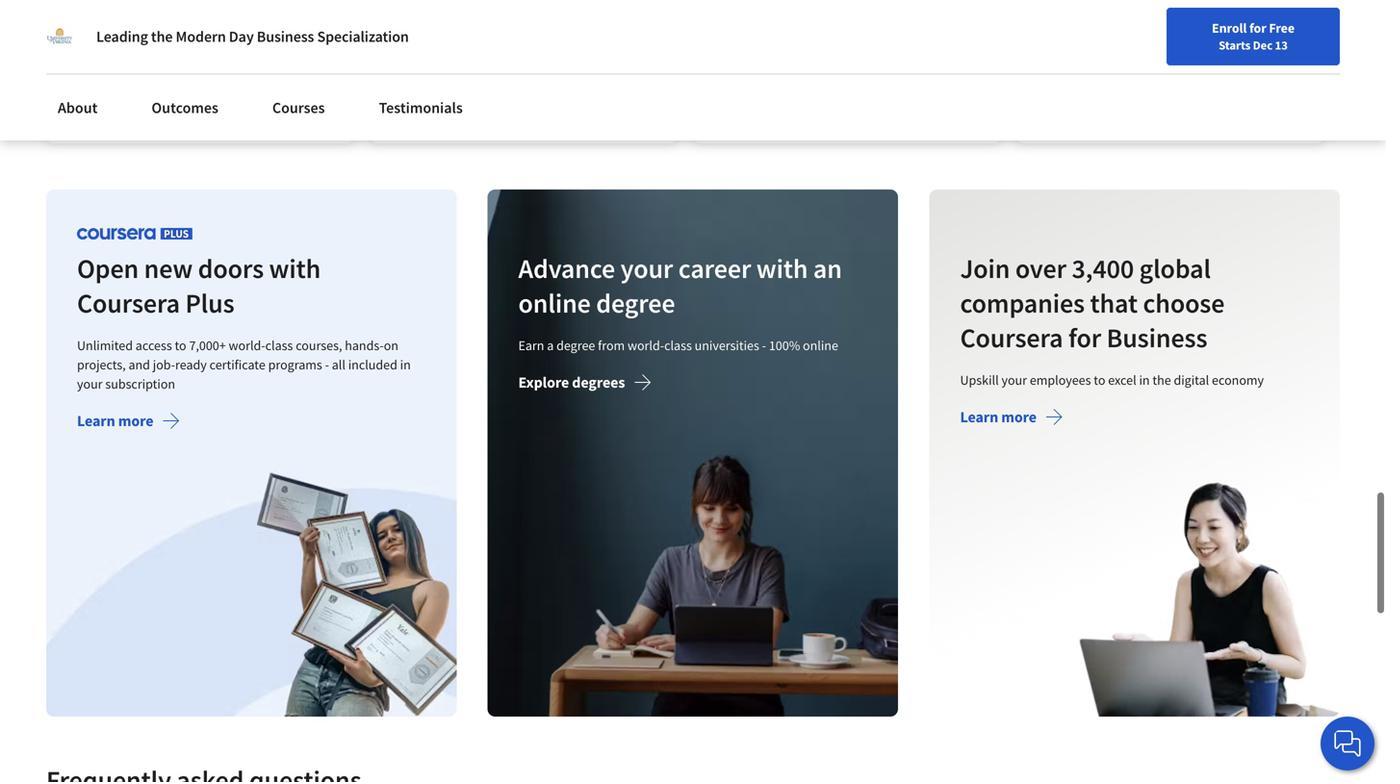 Task type: locate. For each thing, give the bounding box(es) containing it.
1 horizontal spatial coursera
[[960, 321, 1064, 355]]

your right upskill
[[1002, 372, 1027, 389]]

0 vertical spatial degree
[[597, 286, 676, 320]]

class inside unlimited access to 7,000+ world-class courses, hands-on projects, and job-ready certificate programs - all included in your subscription
[[265, 337, 293, 354]]

learn down projects,
[[77, 412, 115, 431]]

2023
[[143, 90, 169, 108], [465, 90, 492, 108]]

1 horizontal spatial online
[[803, 337, 839, 354]]

learn down upskill
[[960, 408, 999, 427]]

explore degrees
[[519, 373, 625, 392]]

1 vertical spatial -
[[325, 356, 329, 374]]

coursera
[[77, 286, 180, 320], [960, 321, 1064, 355]]

online right the 100%
[[803, 337, 839, 354]]

what for what is general management? definition + jobs
[[1032, 28, 1066, 47]]

online
[[519, 286, 591, 320], [803, 337, 839, 354]]

1 horizontal spatial with
[[757, 252, 809, 285]]

on
[[384, 337, 399, 354]]

1 horizontal spatial learn
[[960, 408, 999, 427]]

individuals link
[[23, 0, 136, 39]]

to up ready
[[175, 337, 186, 354]]

0 vertical spatial coursera
[[77, 286, 180, 320]]

more down employees
[[1002, 408, 1037, 427]]

1 vertical spatial degree
[[557, 337, 596, 354]]

class up programs
[[265, 337, 293, 354]]

is up english
[[1069, 28, 1080, 47]]

what is general management? definition + jobs
[[1032, 28, 1307, 66]]

- inside unlimited access to 7,000+ world-class courses, hands-on projects, and job-ready certificate programs - all included in your subscription
[[325, 356, 329, 374]]

1 horizontal spatial management?
[[1137, 28, 1229, 47]]

article inside november 29, 2023 article · 5 min read
[[62, 114, 98, 131]]

1 vertical spatial the
[[1153, 372, 1172, 389]]

2 management? from the left
[[1137, 28, 1229, 47]]

world-
[[229, 337, 265, 354], [628, 337, 665, 354]]

is for relationship
[[98, 28, 109, 47]]

degree
[[597, 286, 676, 320], [557, 337, 596, 354]]

new
[[144, 252, 193, 285]]

1 horizontal spatial what
[[385, 28, 419, 47]]

None search field
[[274, 51, 592, 89]]

class left the universities
[[665, 337, 692, 354]]

management?
[[197, 28, 289, 47], [1137, 28, 1229, 47]]

with right the doors
[[269, 252, 321, 285]]

online inside advance your career with an online degree
[[519, 286, 591, 320]]

what is talent attraction?
[[385, 28, 551, 47]]

0 horizontal spatial world-
[[229, 337, 265, 354]]

businesses
[[114, 47, 185, 66]]

in inside unlimited access to 7,000+ world-class courses, hands-on projects, and job-ready certificate programs - all included in your subscription
[[400, 356, 411, 374]]

do
[[93, 47, 111, 66]]

december
[[385, 90, 443, 108]]

upskill
[[960, 372, 999, 389]]

1 what from the left
[[62, 28, 95, 47]]

0 horizontal spatial is
[[98, 28, 109, 47]]

+
[[1299, 28, 1307, 47]]

0 vertical spatial business
[[257, 27, 314, 46]]

learn more link
[[960, 408, 1064, 431], [77, 412, 180, 435]]

0 horizontal spatial management?
[[197, 28, 289, 47]]

your left the career
[[621, 252, 674, 285]]

world- inside unlimited access to 7,000+ world-class courses, hands-on projects, and job-ready certificate programs - all included in your subscription
[[229, 337, 265, 354]]

0 horizontal spatial online
[[519, 286, 591, 320]]

0 horizontal spatial what
[[62, 28, 95, 47]]

0 horizontal spatial class
[[265, 337, 293, 354]]

learn more link down subscription
[[77, 412, 180, 435]]

0 horizontal spatial with
[[269, 252, 321, 285]]

use
[[188, 47, 213, 66]]

general
[[1083, 28, 1134, 47]]

what inside the what is general management? definition + jobs
[[1032, 28, 1066, 47]]

degree right a in the top of the page
[[557, 337, 596, 354]]

find your new career link
[[879, 58, 1019, 82]]

coursera down the 'companies'
[[960, 321, 1064, 355]]

1 with from the left
[[269, 252, 321, 285]]

for up dec
[[1250, 19, 1267, 37]]

english
[[1053, 60, 1100, 79]]

1 horizontal spatial more
[[1002, 408, 1037, 427]]

article inside december 11, 2023 article
[[385, 114, 421, 131]]

the left digital
[[1153, 372, 1172, 389]]

1 horizontal spatial -
[[763, 337, 767, 354]]

7,000+
[[189, 337, 226, 354]]

management? inside the what is general management? definition + jobs
[[1137, 28, 1229, 47]]

new
[[944, 61, 969, 78]]

your down projects,
[[77, 376, 103, 393]]

article down december
[[385, 114, 421, 131]]

english button
[[1019, 39, 1135, 101]]

world- up certificate
[[229, 337, 265, 354]]

learn more down upskill
[[960, 408, 1037, 427]]

in right included
[[400, 356, 411, 374]]

0 vertical spatial for
[[1250, 19, 1267, 37]]

outcomes
[[152, 98, 219, 117]]

coursera down open
[[77, 286, 180, 320]]

2023 up read on the top left of page
[[143, 90, 169, 108]]

is left talent
[[422, 28, 433, 47]]

explore degrees link
[[519, 373, 652, 397]]

1 management? from the left
[[197, 28, 289, 47]]

- left the 100%
[[763, 337, 767, 354]]

article for what is relationship management? and why do businesses use it?
[[62, 114, 98, 131]]

2023 inside december 11, 2023 article
[[465, 90, 492, 108]]

management? inside what is relationship management? and why do businesses use it?
[[197, 28, 289, 47]]

what
[[62, 28, 95, 47], [385, 28, 419, 47], [1032, 28, 1066, 47]]

2 what from the left
[[385, 28, 419, 47]]

2 is from the left
[[422, 28, 433, 47]]

the up "businesses"
[[151, 27, 173, 46]]

management? for relationship
[[197, 28, 289, 47]]

what inside what is relationship management? and why do businesses use it?
[[62, 28, 95, 47]]

individuals
[[52, 10, 128, 29]]

is inside what is relationship management? and why do businesses use it?
[[98, 28, 109, 47]]

0 horizontal spatial for
[[1069, 321, 1102, 355]]

3 what from the left
[[1032, 28, 1066, 47]]

with for doors
[[269, 252, 321, 285]]

your for advance
[[621, 252, 674, 285]]

to
[[175, 337, 186, 354], [1094, 372, 1106, 389]]

what for what is relationship management? and why do businesses use it?
[[62, 28, 95, 47]]

1 horizontal spatial for
[[1250, 19, 1267, 37]]

relationship
[[112, 28, 194, 47]]

article left ·
[[62, 114, 98, 131]]

coursera plus image
[[77, 228, 193, 240]]

job-
[[153, 356, 175, 374]]

with inside advance your career with an online degree
[[757, 252, 809, 285]]

to left excel
[[1094, 372, 1106, 389]]

article for what is talent attraction?
[[385, 114, 421, 131]]

1 horizontal spatial class
[[665, 337, 692, 354]]

100%
[[769, 337, 801, 354]]

learn more link down upskill
[[960, 408, 1064, 431]]

2023 right 11,
[[465, 90, 492, 108]]

coursera image
[[23, 54, 145, 85]]

your right find
[[916, 61, 941, 78]]

world- right from
[[628, 337, 665, 354]]

0 horizontal spatial 2023
[[143, 90, 169, 108]]

learn more down subscription
[[77, 412, 154, 431]]

0 horizontal spatial coursera
[[77, 286, 180, 320]]

1 horizontal spatial to
[[1094, 372, 1106, 389]]

business down choose
[[1107, 321, 1208, 355]]

testimonials
[[379, 98, 463, 117]]

1 horizontal spatial is
[[422, 28, 433, 47]]

1 horizontal spatial learn more link
[[960, 408, 1064, 431]]

0 horizontal spatial degree
[[557, 337, 596, 354]]

2 horizontal spatial what
[[1032, 28, 1066, 47]]

1 vertical spatial for
[[1069, 321, 1102, 355]]

digital
[[1174, 372, 1210, 389]]

dec
[[1254, 38, 1273, 53]]

world- for 7,000+
[[229, 337, 265, 354]]

- left all
[[325, 356, 329, 374]]

0 horizontal spatial learn
[[77, 412, 115, 431]]

article
[[62, 114, 98, 131], [385, 114, 421, 131]]

1 2023 from the left
[[143, 90, 169, 108]]

1 vertical spatial business
[[1107, 321, 1208, 355]]

advance
[[519, 252, 616, 285]]

your for find
[[916, 61, 941, 78]]

2 class from the left
[[665, 337, 692, 354]]

your
[[916, 61, 941, 78], [621, 252, 674, 285], [1002, 372, 1027, 389], [77, 376, 103, 393]]

to inside unlimited access to 7,000+ world-class courses, hands-on projects, and job-ready certificate programs - all included in your subscription
[[175, 337, 186, 354]]

1 horizontal spatial in
[[1140, 372, 1150, 389]]

career
[[972, 61, 1009, 78]]

class for universities
[[665, 337, 692, 354]]

with left "an"
[[757, 252, 809, 285]]

day
[[229, 27, 254, 46]]

1 horizontal spatial article
[[385, 114, 421, 131]]

for
[[1250, 19, 1267, 37], [1069, 321, 1102, 355]]

0 horizontal spatial -
[[325, 356, 329, 374]]

11,
[[445, 90, 462, 108]]

is right why
[[98, 28, 109, 47]]

min
[[116, 114, 138, 131]]

3 is from the left
[[1069, 28, 1080, 47]]

for down that
[[1069, 321, 1102, 355]]

degree up from
[[597, 286, 676, 320]]

1 horizontal spatial business
[[1107, 321, 1208, 355]]

degree inside advance your career with an online degree
[[597, 286, 676, 320]]

it?
[[216, 47, 232, 66]]

0 horizontal spatial to
[[175, 337, 186, 354]]

is inside the what is general management? definition + jobs
[[1069, 28, 1080, 47]]

0 horizontal spatial article
[[62, 114, 98, 131]]

3,400
[[1072, 252, 1134, 285]]

december 11, 2023 article
[[385, 90, 492, 131]]

in right excel
[[1140, 372, 1150, 389]]

employees
[[1030, 372, 1091, 389]]

business right day
[[257, 27, 314, 46]]

earn
[[519, 337, 545, 354]]

is
[[98, 28, 109, 47], [422, 28, 433, 47], [1069, 28, 1080, 47]]

for inside join over 3,400 global companies that choose coursera for business
[[1069, 321, 1102, 355]]

0 vertical spatial the
[[151, 27, 173, 46]]

1 article from the left
[[62, 114, 98, 131]]

the
[[151, 27, 173, 46], [1153, 372, 1172, 389]]

2 with from the left
[[757, 252, 809, 285]]

0 vertical spatial to
[[175, 337, 186, 354]]

with inside open new doors with coursera plus
[[269, 252, 321, 285]]

your inside advance your career with an online degree
[[621, 252, 674, 285]]

0 horizontal spatial in
[[400, 356, 411, 374]]

1 vertical spatial coursera
[[960, 321, 1064, 355]]

online down advance
[[519, 286, 591, 320]]

1 horizontal spatial world-
[[628, 337, 665, 354]]

more down subscription
[[118, 412, 154, 431]]

business
[[257, 27, 314, 46], [1107, 321, 1208, 355]]

1 horizontal spatial degree
[[597, 286, 676, 320]]

0 horizontal spatial the
[[151, 27, 173, 46]]

1 horizontal spatial 2023
[[465, 90, 492, 108]]

certificate
[[210, 356, 266, 374]]

2 article from the left
[[385, 114, 421, 131]]

business inside join over 3,400 global companies that choose coursera for business
[[1107, 321, 1208, 355]]

1 world- from the left
[[229, 337, 265, 354]]

attraction?
[[480, 28, 551, 47]]

companies
[[960, 286, 1085, 320]]

0 vertical spatial online
[[519, 286, 591, 320]]

2023 inside november 29, 2023 article · 5 min read
[[143, 90, 169, 108]]

learn
[[960, 408, 999, 427], [77, 412, 115, 431]]

choose
[[1143, 286, 1225, 320]]

1 is from the left
[[98, 28, 109, 47]]

1 vertical spatial to
[[1094, 372, 1106, 389]]

2 2023 from the left
[[465, 90, 492, 108]]

programs
[[268, 356, 322, 374]]

2 horizontal spatial is
[[1069, 28, 1080, 47]]

1 class from the left
[[265, 337, 293, 354]]

in
[[400, 356, 411, 374], [1140, 372, 1150, 389]]

2 world- from the left
[[628, 337, 665, 354]]



Task type: describe. For each thing, give the bounding box(es) containing it.
courses,
[[296, 337, 342, 354]]

why
[[62, 47, 90, 66]]

class for courses,
[[265, 337, 293, 354]]

for inside "enroll for free starts dec 13"
[[1250, 19, 1267, 37]]

subscription
[[105, 376, 175, 393]]

is for general
[[1069, 28, 1080, 47]]

earn a degree from world-class universities - 100% online
[[519, 337, 839, 354]]

1 vertical spatial online
[[803, 337, 839, 354]]

courses
[[272, 98, 325, 117]]

outcomes link
[[140, 87, 230, 129]]

that
[[1091, 286, 1138, 320]]

0 vertical spatial -
[[763, 337, 767, 354]]

free
[[1270, 19, 1295, 37]]

about link
[[46, 87, 109, 129]]

starts
[[1219, 38, 1251, 53]]

universities
[[695, 337, 760, 354]]

1 horizontal spatial learn more
[[960, 408, 1037, 427]]

modern
[[176, 27, 226, 46]]

november 29, 2023 article · 5 min read
[[62, 90, 169, 131]]

what is general management? definition + jobs link
[[1017, 11, 1325, 143]]

definition
[[1232, 28, 1296, 47]]

join over 3,400 global companies that choose coursera for business
[[960, 252, 1225, 355]]

leading
[[96, 27, 148, 46]]

13
[[1276, 38, 1288, 53]]

an
[[814, 252, 843, 285]]

november
[[62, 90, 121, 108]]

enroll
[[1213, 19, 1247, 37]]

hands-
[[345, 337, 384, 354]]

upskill your employees to excel in the digital economy
[[960, 372, 1264, 389]]

global
[[1140, 252, 1211, 285]]

enroll for free starts dec 13
[[1213, 19, 1295, 53]]

courses link
[[261, 87, 337, 129]]

open
[[77, 252, 139, 285]]

5
[[107, 114, 113, 131]]

with for career
[[757, 252, 809, 285]]

ready
[[175, 356, 207, 374]]

unlimited access to 7,000+ world-class courses, hands-on projects, and job-ready certificate programs - all included in your subscription
[[77, 337, 411, 393]]

find
[[888, 61, 913, 78]]

chat with us image
[[1333, 729, 1364, 760]]

·
[[100, 114, 104, 131]]

all
[[332, 356, 346, 374]]

excel
[[1109, 372, 1137, 389]]

0 horizontal spatial business
[[257, 27, 314, 46]]

about
[[58, 98, 98, 117]]

a
[[547, 337, 554, 354]]

your for upskill
[[1002, 372, 1027, 389]]

advance your career with an online degree
[[519, 252, 843, 320]]

access
[[136, 337, 172, 354]]

0 horizontal spatial learn more
[[77, 412, 154, 431]]

university of virginia image
[[46, 23, 73, 50]]

career
[[679, 252, 752, 285]]

find your new career
[[888, 61, 1009, 78]]

coursera inside open new doors with coursera plus
[[77, 286, 180, 320]]

coursera inside join over 3,400 global companies that choose coursera for business
[[960, 321, 1064, 355]]

is for talent
[[422, 28, 433, 47]]

show notifications image
[[1163, 63, 1186, 86]]

read
[[141, 114, 166, 131]]

and
[[292, 28, 318, 47]]

join
[[960, 252, 1010, 285]]

projects,
[[77, 356, 126, 374]]

management? for general
[[1137, 28, 1229, 47]]

economy
[[1212, 372, 1264, 389]]

29,
[[123, 90, 140, 108]]

your inside unlimited access to 7,000+ world-class courses, hands-on projects, and job-ready certificate programs - all included in your subscription
[[77, 376, 103, 393]]

and
[[129, 356, 150, 374]]

0 horizontal spatial more
[[118, 412, 154, 431]]

from
[[598, 337, 625, 354]]

talent
[[436, 28, 477, 47]]

degrees
[[572, 373, 625, 392]]

jobs
[[1032, 47, 1063, 66]]

open new doors with coursera plus
[[77, 252, 321, 320]]

doors
[[198, 252, 264, 285]]

explore
[[519, 373, 570, 392]]

included
[[348, 356, 398, 374]]

specialization
[[317, 27, 409, 46]]

world- for from
[[628, 337, 665, 354]]

over
[[1016, 252, 1067, 285]]

0 horizontal spatial learn more link
[[77, 412, 180, 435]]

what is relationship management? and why do businesses use it?
[[62, 28, 318, 66]]

1 horizontal spatial the
[[1153, 372, 1172, 389]]

2023 for relationship
[[143, 90, 169, 108]]

unlimited
[[77, 337, 133, 354]]

what for what is talent attraction?
[[385, 28, 419, 47]]

2023 for talent
[[465, 90, 492, 108]]

testimonials link
[[367, 87, 475, 129]]

leading the modern day business specialization
[[96, 27, 409, 46]]



Task type: vqa. For each thing, say whether or not it's contained in the screenshot.
designed
no



